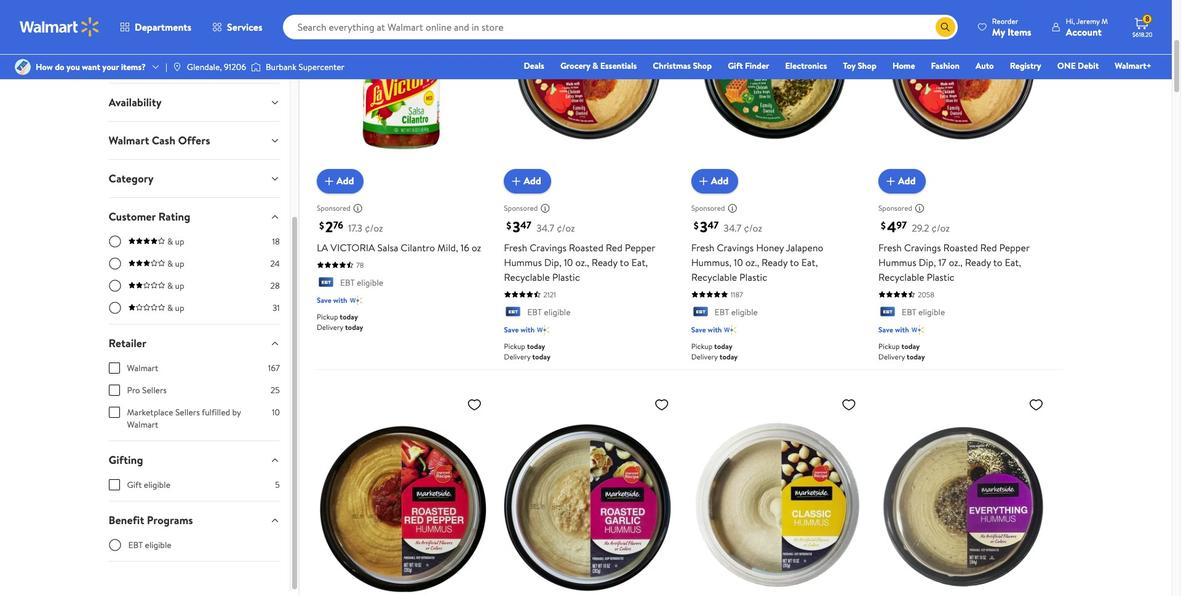 Task type: vqa. For each thing, say whether or not it's contained in the screenshot.
the Hummus in $ 4 97 29.2 ¢/Oz Fresh Cravings Roasted Red Pepper Hummus Dip, 17 Oz., Ready To Eat, Recyclable Plastic
yes



Task type: describe. For each thing, give the bounding box(es) containing it.
toy shop link
[[838, 59, 882, 73]]

glendale, 91206
[[187, 61, 246, 73]]

ready inside $ 3 47 34.7 ¢/oz fresh cravings honey jalapeno hummus, 10 oz., ready to eat, recyclable plastic
[[762, 256, 788, 269]]

registry link
[[1004, 59, 1047, 73]]

mild,
[[437, 241, 458, 254]]

fulfilled
[[202, 407, 230, 419]]

8 $618.20
[[1133, 14, 1153, 39]]

fresh cravings roasted red pepper hummus dip, 17 oz., ready to eat, recyclable plastic image
[[879, 0, 1049, 184]]

& up for 24
[[167, 258, 184, 270]]

supercenter
[[299, 61, 345, 73]]

$ 2 76 17.3 ¢/oz la victoria salsa cilantro mild, 16 oz
[[317, 216, 481, 254]]

with for $ 3 47 34.7 ¢/oz fresh cravings roasted red pepper hummus dip, 10 oz., ready to eat, recyclable plastic
[[521, 325, 535, 335]]

walmart+ link
[[1109, 59, 1157, 73]]

ad disclaimer and feedback for ingridsponsoredproducts image for 3
[[728, 203, 737, 213]]

marketside gluten-free everything hummus 10 oz, ready to eat, resealable cup image
[[879, 392, 1049, 597]]

cravings for $ 3 47 34.7 ¢/oz fresh cravings roasted red pepper hummus dip, 10 oz., ready to eat, recyclable plastic
[[530, 241, 567, 254]]

EBT eligible radio
[[109, 540, 121, 552]]

ebt for $ 3 47 34.7 ¢/oz fresh cravings roasted red pepper hummus dip, 10 oz., ready to eat, recyclable plastic
[[527, 306, 542, 318]]

services
[[227, 20, 262, 34]]

sellers for marketplace
[[175, 407, 200, 419]]

add to cart image
[[883, 174, 898, 189]]

18
[[272, 236, 280, 248]]

hummus for 4
[[879, 256, 916, 269]]

fresh for $ 4 97 29.2 ¢/oz fresh cravings roasted red pepper hummus dip, 17 oz., ready to eat, recyclable plastic
[[879, 241, 902, 254]]

16
[[461, 241, 469, 254]]

2058
[[918, 290, 935, 300]]

gift finder link
[[722, 59, 775, 73]]

97
[[896, 218, 907, 232]]

add to favorites list, marketside gluten-free roasted garlic hummus 10 oz, ready to eat, resealable cup image
[[654, 397, 669, 413]]

add to cart image for $ 2 76 17.3 ¢/oz la victoria salsa cilantro mild, 16 oz
[[322, 174, 336, 189]]

rating
[[158, 209, 190, 225]]

31
[[272, 302, 280, 314]]

one debit
[[1057, 60, 1099, 72]]

category
[[109, 171, 154, 186]]

jalapeno
[[786, 241, 823, 254]]

& up for 31
[[167, 302, 184, 314]]

2
[[325, 216, 333, 237]]

with for $ 4 97 29.2 ¢/oz fresh cravings roasted red pepper hummus dip, 17 oz., ready to eat, recyclable plastic
[[895, 325, 909, 335]]

fresh cravings roasted red pepper hummus dip, 10 oz., ready to eat, recyclable plastic image
[[504, 0, 674, 184]]

pro
[[127, 384, 140, 397]]

christmas
[[653, 60, 691, 72]]

pickup today delivery today for $ 2 76 17.3 ¢/oz la victoria salsa cilantro mild, 16 oz
[[317, 312, 363, 333]]

delivery for $ 4 97 29.2 ¢/oz fresh cravings roasted red pepper hummus dip, 17 oz., ready to eat, recyclable plastic
[[879, 352, 905, 362]]

christmas shop link
[[647, 59, 717, 73]]

$ for $ 4 97 29.2 ¢/oz fresh cravings roasted red pepper hummus dip, 17 oz., ready to eat, recyclable plastic
[[881, 219, 886, 232]]

my
[[992, 25, 1005, 38]]

walmart for walmart cash offers
[[109, 133, 149, 148]]

retailer
[[109, 336, 146, 351]]

save for $ 3 47 34.7 ¢/oz fresh cravings roasted red pepper hummus dip, 10 oz., ready to eat, recyclable plastic
[[504, 325, 519, 335]]

home
[[893, 60, 915, 72]]

customer
[[109, 209, 156, 225]]

marketplace
[[127, 407, 173, 419]]

¢/oz for $ 4 97 29.2 ¢/oz fresh cravings roasted red pepper hummus dip, 17 oz., ready to eat, recyclable plastic
[[932, 221, 950, 235]]

how
[[36, 61, 53, 73]]

47 for $ 3 47 34.7 ¢/oz fresh cravings roasted red pepper hummus dip, 10 oz., ready to eat, recyclable plastic
[[520, 218, 531, 232]]

$ 3 47 34.7 ¢/oz fresh cravings roasted red pepper hummus dip, 10 oz., ready to eat, recyclable plastic
[[504, 216, 655, 284]]

delivery for $ 2 76 17.3 ¢/oz la victoria salsa cilantro mild, 16 oz
[[317, 322, 343, 333]]

eligible down benefit programs
[[145, 540, 171, 552]]

reorder
[[992, 16, 1018, 26]]

pickup for $ 2 76 17.3 ¢/oz la victoria salsa cilantro mild, 16 oz
[[317, 312, 338, 322]]

ebt image for 4
[[879, 307, 897, 319]]

cash
[[152, 133, 175, 148]]

gift finder
[[728, 60, 769, 72]]

grocery
[[560, 60, 590, 72]]

$618.20
[[1133, 30, 1153, 39]]

walmart image
[[20, 17, 100, 37]]

cravings for $ 3 47 34.7 ¢/oz fresh cravings honey jalapeno hummus, 10 oz., ready to eat, recyclable plastic
[[717, 241, 754, 254]]

ready for 4
[[965, 256, 991, 269]]

customer rating
[[109, 209, 190, 225]]

offers
[[178, 133, 210, 148]]

account
[[1066, 25, 1102, 38]]

91206
[[224, 61, 246, 73]]

debit
[[1078, 60, 1099, 72]]

essentials
[[600, 60, 637, 72]]

by
[[232, 407, 241, 419]]

category tab
[[99, 160, 290, 197]]

5
[[275, 479, 280, 492]]

plastic for 3
[[552, 270, 580, 284]]

gift for gift eligible
[[127, 479, 142, 492]]

10 inside $ 3 47 34.7 ¢/oz fresh cravings roasted red pepper hummus dip, 10 oz., ready to eat, recyclable plastic
[[564, 256, 573, 269]]

benefit programs button
[[99, 502, 290, 540]]

gifting tab
[[99, 442, 290, 479]]

Walmart Site-Wide search field
[[283, 15, 958, 39]]

walmart+
[[1115, 60, 1152, 72]]

plastic for 4
[[927, 270, 955, 284]]

category button
[[99, 160, 290, 197]]

76
[[333, 218, 343, 232]]

walmart cash offers tab
[[99, 122, 290, 159]]

ready for 3
[[592, 256, 618, 269]]

3 for $ 3 47 34.7 ¢/oz fresh cravings honey jalapeno hummus, 10 oz., ready to eat, recyclable plastic
[[700, 216, 708, 237]]

Search search field
[[283, 15, 958, 39]]

& for 18
[[167, 236, 173, 248]]

christmas shop
[[653, 60, 712, 72]]

pepper for 3
[[625, 241, 655, 254]]

sponsored for $ 2 76 17.3 ¢/oz la victoria salsa cilantro mild, 16 oz
[[317, 203, 351, 214]]

¢/oz for $ 3 47 34.7 ¢/oz fresh cravings roasted red pepper hummus dip, 10 oz., ready to eat, recyclable plastic
[[557, 221, 575, 235]]

la victoria salsa cilantro mild, 16 oz image
[[317, 0, 487, 184]]

save for $ 2 76 17.3 ¢/oz la victoria salsa cilantro mild, 16 oz
[[317, 295, 332, 306]]

dip, for 4
[[919, 256, 936, 269]]

departments
[[135, 20, 191, 34]]

hi,
[[1066, 16, 1075, 26]]

add to cart image for $ 3 47 34.7 ¢/oz fresh cravings roasted red pepper hummus dip, 10 oz., ready to eat, recyclable plastic
[[509, 174, 524, 189]]

17.3
[[348, 221, 362, 235]]

up for 24
[[175, 258, 184, 270]]

toy shop
[[843, 60, 877, 72]]

ad disclaimer and feedback for ingridsponsoredproducts image for 2
[[353, 203, 363, 213]]

$ 3 47 34.7 ¢/oz fresh cravings honey jalapeno hummus, 10 oz., ready to eat, recyclable plastic
[[691, 216, 823, 284]]

gift eligible
[[127, 479, 170, 492]]

ebt for $ 4 97 29.2 ¢/oz fresh cravings roasted red pepper hummus dip, 17 oz., ready to eat, recyclable plastic
[[902, 306, 916, 318]]

honey
[[756, 241, 784, 254]]

subscription button
[[99, 46, 290, 83]]

¢/oz for $ 3 47 34.7 ¢/oz fresh cravings honey jalapeno hummus, 10 oz., ready to eat, recyclable plastic
[[744, 221, 762, 235]]

salsa
[[377, 241, 398, 254]]

sponsored for $ 3 47 34.7 ¢/oz fresh cravings honey jalapeno hummus, 10 oz., ready to eat, recyclable plastic
[[691, 203, 725, 214]]

ebt eligible for $ 4 97 29.2 ¢/oz fresh cravings roasted red pepper hummus dip, 17 oz., ready to eat, recyclable plastic
[[902, 306, 945, 318]]

167
[[268, 362, 280, 375]]

ebt eligible down benefit programs
[[128, 540, 171, 552]]

24
[[270, 258, 280, 270]]

$ for $ 3 47 34.7 ¢/oz fresh cravings honey jalapeno hummus, 10 oz., ready to eat, recyclable plastic
[[694, 219, 699, 232]]

ebt for $ 3 47 34.7 ¢/oz fresh cravings honey jalapeno hummus, 10 oz., ready to eat, recyclable plastic
[[715, 306, 729, 318]]

benefit
[[109, 513, 144, 528]]

cravings for $ 4 97 29.2 ¢/oz fresh cravings roasted red pepper hummus dip, 17 oz., ready to eat, recyclable plastic
[[904, 241, 941, 254]]

programs
[[147, 513, 193, 528]]

add for $ 2 76 17.3 ¢/oz la victoria salsa cilantro mild, 16 oz
[[336, 174, 354, 188]]

cilantro
[[401, 241, 435, 254]]

add for $ 3 47 34.7 ¢/oz fresh cravings roasted red pepper hummus dip, 10 oz., ready to eat, recyclable plastic
[[524, 174, 541, 188]]

oz
[[472, 241, 481, 254]]

retailer tab
[[99, 325, 290, 362]]

burbank supercenter
[[266, 61, 345, 73]]

pickup for $ 3 47 34.7 ¢/oz fresh cravings roasted red pepper hummus dip, 10 oz., ready to eat, recyclable plastic
[[504, 341, 525, 352]]

delivery for $ 3 47 34.7 ¢/oz fresh cravings roasted red pepper hummus dip, 10 oz., ready to eat, recyclable plastic
[[504, 352, 531, 362]]

eligible for $ 3 47 34.7 ¢/oz fresh cravings honey jalapeno hummus, 10 oz., ready to eat, recyclable plastic
[[731, 306, 758, 318]]

deals
[[524, 60, 544, 72]]

25
[[271, 384, 280, 397]]

oz., for 3
[[575, 256, 589, 269]]

47 for $ 3 47 34.7 ¢/oz fresh cravings honey jalapeno hummus, 10 oz., ready to eat, recyclable plastic
[[708, 218, 719, 232]]

grocery & essentials
[[560, 60, 637, 72]]

add to cart image for $ 3 47 34.7 ¢/oz fresh cravings honey jalapeno hummus, 10 oz., ready to eat, recyclable plastic
[[696, 174, 711, 189]]

benefit programs tab
[[99, 502, 290, 540]]

roasted for 4
[[943, 241, 978, 254]]

walmart inside marketplace sellers fulfilled by walmart
[[127, 419, 158, 431]]

add button for $ 4 97 29.2 ¢/oz fresh cravings roasted red pepper hummus dip, 17 oz., ready to eat, recyclable plastic
[[879, 169, 926, 194]]

up for 28
[[175, 280, 184, 292]]

eligible for $ 4 97 29.2 ¢/oz fresh cravings roasted red pepper hummus dip, 17 oz., ready to eat, recyclable plastic
[[919, 306, 945, 318]]

eat, for 3
[[631, 256, 648, 269]]

services button
[[202, 12, 273, 42]]

recyclable for 4
[[879, 270, 924, 284]]

deals link
[[518, 59, 550, 73]]

items?
[[121, 61, 146, 73]]

34.7 for $ 3 47 34.7 ¢/oz fresh cravings roasted red pepper hummus dip, 10 oz., ready to eat, recyclable plastic
[[536, 221, 554, 235]]

availability tab
[[99, 84, 290, 121]]

2 out of 5 stars and up, 28 items radio
[[109, 280, 121, 292]]

oz., for 4
[[949, 256, 963, 269]]

10 inside retailer group
[[272, 407, 280, 419]]

add to favorites list, marketside gluten-free roasted red pepper hummus 10 oz, ready to eat, resealable cup image
[[467, 397, 482, 413]]

pickup for $ 4 97 29.2 ¢/oz fresh cravings roasted red pepper hummus dip, 17 oz., ready to eat, recyclable plastic
[[879, 341, 900, 352]]

subscription
[[109, 57, 169, 72]]

dip, for 3
[[544, 256, 562, 269]]

pickup for $ 3 47 34.7 ¢/oz fresh cravings honey jalapeno hummus, 10 oz., ready to eat, recyclable plastic
[[691, 341, 713, 352]]



Task type: locate. For each thing, give the bounding box(es) containing it.
1 vertical spatial sellers
[[175, 407, 200, 419]]

1 eat, from the left
[[631, 256, 648, 269]]

3 eat, from the left
[[1005, 256, 1021, 269]]

fresh for $ 3 47 34.7 ¢/oz fresh cravings honey jalapeno hummus, 10 oz., ready to eat, recyclable plastic
[[691, 241, 715, 254]]

0 horizontal spatial pepper
[[625, 241, 655, 254]]

2 horizontal spatial eat,
[[1005, 256, 1021, 269]]

3 recyclable from the left
[[879, 270, 924, 284]]

availability button
[[99, 84, 290, 121]]

$ for $ 2 76 17.3 ¢/oz la victoria salsa cilantro mild, 16 oz
[[319, 219, 324, 232]]

do
[[55, 61, 64, 73]]

2 eat, from the left
[[801, 256, 818, 269]]

glendale,
[[187, 61, 222, 73]]

eat, inside $ 4 97 29.2 ¢/oz fresh cravings roasted red pepper hummus dip, 17 oz., ready to eat, recyclable plastic
[[1005, 256, 1021, 269]]

walmart down pro sellers
[[127, 419, 158, 431]]

& up for 18
[[167, 236, 184, 248]]

3 add button from the left
[[691, 169, 738, 194]]

1 horizontal spatial gift
[[728, 60, 743, 72]]

marketplace sellers fulfilled by walmart
[[127, 407, 241, 431]]

2 shop from the left
[[858, 60, 877, 72]]

recyclable inside $ 3 47 34.7 ¢/oz fresh cravings roasted red pepper hummus dip, 10 oz., ready to eat, recyclable plastic
[[504, 270, 550, 284]]

cravings
[[530, 241, 567, 254], [717, 241, 754, 254], [904, 241, 941, 254]]

2 34.7 from the left
[[724, 221, 742, 235]]

registry
[[1010, 60, 1041, 72]]

auto link
[[970, 59, 999, 73]]

2 horizontal spatial fresh
[[879, 241, 902, 254]]

1 47 from the left
[[520, 218, 531, 232]]

sponsored
[[317, 203, 351, 214], [504, 203, 538, 214], [691, 203, 725, 214], [879, 203, 912, 214]]

hummus,
[[691, 256, 732, 269]]

victoria
[[331, 241, 375, 254]]

2 red from the left
[[980, 241, 997, 254]]

4 add button from the left
[[879, 169, 926, 194]]

34.7
[[536, 221, 554, 235], [724, 221, 742, 235]]

1 ad disclaimer and feedback for ingridsponsoredproducts image from the left
[[728, 203, 737, 213]]

fresh cravings honey jalapeno hummus, 10 oz., ready to eat, recyclable plastic image
[[691, 0, 861, 184]]

2 fresh from the left
[[691, 241, 715, 254]]

recyclable inside $ 4 97 29.2 ¢/oz fresh cravings roasted red pepper hummus dip, 17 oz., ready to eat, recyclable plastic
[[879, 270, 924, 284]]

cravings up '2121'
[[530, 241, 567, 254]]

2 3 from the left
[[700, 216, 708, 237]]

ad disclaimer and feedback for ingridsponsoredproducts image
[[353, 203, 363, 213], [540, 203, 550, 213]]

one
[[1057, 60, 1076, 72]]

 image
[[15, 59, 31, 75], [172, 62, 182, 72]]

¢/oz
[[365, 221, 383, 235], [557, 221, 575, 235], [744, 221, 762, 235], [932, 221, 950, 235]]

0 horizontal spatial 47
[[520, 218, 531, 232]]

2 $ from the left
[[506, 219, 511, 232]]

shop right toy
[[858, 60, 877, 72]]

0 horizontal spatial walmart plus image
[[350, 295, 362, 307]]

1 out of 5 stars and up, 31 items radio
[[109, 302, 121, 314]]

47 inside $ 3 47 34.7 ¢/oz fresh cravings honey jalapeno hummus, 10 oz., ready to eat, recyclable plastic
[[708, 218, 719, 232]]

1 ad disclaimer and feedback for ingridsponsoredproducts image from the left
[[353, 203, 363, 213]]

& for 28
[[167, 280, 173, 292]]

1 horizontal spatial add to cart image
[[509, 174, 524, 189]]

gifting
[[109, 453, 143, 468]]

2 ready from the left
[[762, 256, 788, 269]]

hummus inside $ 3 47 34.7 ¢/oz fresh cravings roasted red pepper hummus dip, 10 oz., ready to eat, recyclable plastic
[[504, 256, 542, 269]]

4 add from the left
[[898, 174, 916, 188]]

2 to from the left
[[790, 256, 799, 269]]

ad disclaimer and feedback for ingridsponsoredproducts image up 17.3
[[353, 203, 363, 213]]

cravings down "29.2"
[[904, 241, 941, 254]]

cravings inside $ 4 97 29.2 ¢/oz fresh cravings roasted red pepper hummus dip, 17 oz., ready to eat, recyclable plastic
[[904, 241, 941, 254]]

up
[[175, 236, 184, 248], [175, 258, 184, 270], [175, 280, 184, 292], [175, 302, 184, 314]]

1 horizontal spatial 10
[[564, 256, 573, 269]]

roasted inside $ 3 47 34.7 ¢/oz fresh cravings roasted red pepper hummus dip, 10 oz., ready to eat, recyclable plastic
[[569, 241, 603, 254]]

$ inside $ 2 76 17.3 ¢/oz la victoria salsa cilantro mild, 16 oz
[[319, 219, 324, 232]]

1 horizontal spatial ready
[[762, 256, 788, 269]]

shop for christmas shop
[[693, 60, 712, 72]]

0 horizontal spatial cravings
[[530, 241, 567, 254]]

¢/oz inside $ 3 47 34.7 ¢/oz fresh cravings honey jalapeno hummus, 10 oz., ready to eat, recyclable plastic
[[744, 221, 762, 235]]

ebt image down la
[[317, 277, 335, 290]]

oz., inside $ 3 47 34.7 ¢/oz fresh cravings roasted red pepper hummus dip, 10 oz., ready to eat, recyclable plastic
[[575, 256, 589, 269]]

ebt image for 3
[[504, 307, 522, 319]]

ready inside $ 3 47 34.7 ¢/oz fresh cravings roasted red pepper hummus dip, 10 oz., ready to eat, recyclable plastic
[[592, 256, 618, 269]]

eat, for 4
[[1005, 256, 1021, 269]]

shop for toy shop
[[858, 60, 877, 72]]

1 & up from the top
[[167, 236, 184, 248]]

ready inside $ 4 97 29.2 ¢/oz fresh cravings roasted red pepper hummus dip, 17 oz., ready to eat, recyclable plastic
[[965, 256, 991, 269]]

|
[[165, 61, 167, 73]]

3 add from the left
[[711, 174, 729, 188]]

add button for $ 3 47 34.7 ¢/oz fresh cravings honey jalapeno hummus, 10 oz., ready to eat, recyclable plastic
[[691, 169, 738, 194]]

walmart cash offers
[[109, 133, 210, 148]]

78
[[356, 260, 364, 270]]

plastic down 17
[[927, 270, 955, 284]]

one debit link
[[1052, 59, 1104, 73]]

1 $ from the left
[[319, 219, 324, 232]]

to inside $ 4 97 29.2 ¢/oz fresh cravings roasted red pepper hummus dip, 17 oz., ready to eat, recyclable plastic
[[993, 256, 1003, 269]]

benefit programs
[[109, 513, 193, 528]]

1 horizontal spatial sellers
[[175, 407, 200, 419]]

ad disclaimer and feedback for ingridsponsoredproducts image up "29.2"
[[915, 203, 925, 213]]

with for $ 2 76 17.3 ¢/oz la victoria salsa cilantro mild, 16 oz
[[333, 295, 347, 306]]

walmart inside dropdown button
[[109, 133, 149, 148]]

ebt eligible down the 2058
[[902, 306, 945, 318]]

34.7 inside $ 3 47 34.7 ¢/oz fresh cravings honey jalapeno hummus, 10 oz., ready to eat, recyclable plastic
[[724, 221, 742, 235]]

1 sponsored from the left
[[317, 203, 351, 214]]

None checkbox
[[109, 407, 120, 418]]

$ inside $ 3 47 34.7 ¢/oz fresh cravings roasted red pepper hummus dip, 10 oz., ready to eat, recyclable plastic
[[506, 219, 511, 232]]

ad disclaimer and feedback for ingridsponsoredproducts image up $ 3 47 34.7 ¢/oz fresh cravings honey jalapeno hummus, 10 oz., ready to eat, recyclable plastic
[[728, 203, 737, 213]]

ad disclaimer and feedback for ingridsponsoredproducts image up $ 3 47 34.7 ¢/oz fresh cravings roasted red pepper hummus dip, 10 oz., ready to eat, recyclable plastic
[[540, 203, 550, 213]]

2 roasted from the left
[[943, 241, 978, 254]]

to inside $ 3 47 34.7 ¢/oz fresh cravings roasted red pepper hummus dip, 10 oz., ready to eat, recyclable plastic
[[620, 256, 629, 269]]

1 fresh from the left
[[504, 241, 527, 254]]

1 recyclable from the left
[[504, 270, 550, 284]]

¢/oz for $ 2 76 17.3 ¢/oz la victoria salsa cilantro mild, 16 oz
[[365, 221, 383, 235]]

shop inside christmas shop link
[[693, 60, 712, 72]]

 image left how
[[15, 59, 31, 75]]

walmart plus image for 4
[[912, 324, 924, 336]]

1 dip, from the left
[[544, 256, 562, 269]]

2 sponsored from the left
[[504, 203, 538, 214]]

save with for $ 3 47 34.7 ¢/oz fresh cravings roasted red pepper hummus dip, 10 oz., ready to eat, recyclable plastic
[[504, 325, 535, 335]]

1 horizontal spatial 47
[[708, 218, 719, 232]]

dip, left 17
[[919, 256, 936, 269]]

1 horizontal spatial 3
[[700, 216, 708, 237]]

1187
[[731, 290, 743, 300]]

fresh right 'oz'
[[504, 241, 527, 254]]

recyclable up '2121'
[[504, 270, 550, 284]]

plastic up 1187
[[739, 270, 767, 284]]

&
[[592, 60, 598, 72], [167, 236, 173, 248], [167, 258, 173, 270], [167, 280, 173, 292], [167, 302, 173, 314]]

3 & up from the top
[[167, 280, 184, 292]]

1 ¢/oz from the left
[[365, 221, 383, 235]]

sellers right pro
[[142, 384, 167, 397]]

eligible up benefit programs
[[144, 479, 170, 492]]

roasted for 3
[[569, 241, 603, 254]]

marketside gluten-free roasted red pepper hummus 10 oz, ready to eat, resealable cup image
[[317, 392, 487, 597]]

0 horizontal spatial 34.7
[[536, 221, 554, 235]]

sellers inside marketplace sellers fulfilled by walmart
[[175, 407, 200, 419]]

add to cart image
[[322, 174, 336, 189], [509, 174, 524, 189], [696, 174, 711, 189]]

1 horizontal spatial  image
[[172, 62, 182, 72]]

pepper for 4
[[999, 241, 1030, 254]]

dip, up '2121'
[[544, 256, 562, 269]]

0 horizontal spatial ad disclaimer and feedback for ingridsponsoredproducts image
[[728, 203, 737, 213]]

fresh inside $ 4 97 29.2 ¢/oz fresh cravings roasted red pepper hummus dip, 17 oz., ready to eat, recyclable plastic
[[879, 241, 902, 254]]

subscription tab
[[99, 46, 290, 83]]

3 oz., from the left
[[949, 256, 963, 269]]

1 horizontal spatial red
[[980, 241, 997, 254]]

0 vertical spatial sellers
[[142, 384, 167, 397]]

1 horizontal spatial ebt image
[[879, 307, 897, 319]]

ad disclaimer and feedback for ingridsponsoredproducts image
[[728, 203, 737, 213], [915, 203, 925, 213]]

1 hummus from the left
[[504, 256, 542, 269]]

walmart up pro sellers
[[127, 362, 158, 375]]

add for $ 4 97 29.2 ¢/oz fresh cravings roasted red pepper hummus dip, 17 oz., ready to eat, recyclable plastic
[[898, 174, 916, 188]]

pickup today delivery today for $ 4 97 29.2 ¢/oz fresh cravings roasted red pepper hummus dip, 17 oz., ready to eat, recyclable plastic
[[879, 341, 925, 362]]

3 inside $ 3 47 34.7 ¢/oz fresh cravings roasted red pepper hummus dip, 10 oz., ready to eat, recyclable plastic
[[513, 216, 520, 237]]

m
[[1102, 16, 1108, 26]]

1 horizontal spatial ad disclaimer and feedback for ingridsponsoredproducts image
[[915, 203, 925, 213]]

2 & up from the top
[[167, 258, 184, 270]]

walmart plus image down the 2058
[[912, 324, 924, 336]]

plastic inside $ 3 47 34.7 ¢/oz fresh cravings honey jalapeno hummus, 10 oz., ready to eat, recyclable plastic
[[739, 270, 767, 284]]

with for $ 3 47 34.7 ¢/oz fresh cravings honey jalapeno hummus, 10 oz., ready to eat, recyclable plastic
[[708, 325, 722, 335]]

2 ad disclaimer and feedback for ingridsponsoredproducts image from the left
[[540, 203, 550, 213]]

3 fresh from the left
[[879, 241, 902, 254]]

recyclable down hummus,
[[691, 270, 737, 284]]

1 horizontal spatial recyclable
[[691, 270, 737, 284]]

plastic up '2121'
[[552, 270, 580, 284]]

ebt image for 2
[[317, 277, 335, 290]]

3 plastic from the left
[[927, 270, 955, 284]]

customer rating button
[[99, 198, 290, 236]]

3 cravings from the left
[[904, 241, 941, 254]]

ebt eligible for $ 3 47 34.7 ¢/oz fresh cravings honey jalapeno hummus, 10 oz., ready to eat, recyclable plastic
[[715, 306, 758, 318]]

fresh down 4 at the top right
[[879, 241, 902, 254]]

2 horizontal spatial add to cart image
[[696, 174, 711, 189]]

finder
[[745, 60, 769, 72]]

1 horizontal spatial ebt image
[[691, 307, 710, 319]]

2 cravings from the left
[[717, 241, 754, 254]]

none checkbox inside retailer group
[[109, 407, 120, 418]]

recyclable inside $ 3 47 34.7 ¢/oz fresh cravings honey jalapeno hummus, 10 oz., ready to eat, recyclable plastic
[[691, 270, 737, 284]]

0 horizontal spatial recyclable
[[504, 270, 550, 284]]

0 horizontal spatial 10
[[272, 407, 280, 419]]

0 horizontal spatial red
[[606, 241, 623, 254]]

add to favorites list, marketside gluten-free everything hummus 10 oz, ready to eat, resealable cup image
[[1029, 397, 1044, 413]]

gift left finder
[[728, 60, 743, 72]]

1 horizontal spatial 34.7
[[724, 221, 742, 235]]

$ for $ 3 47 34.7 ¢/oz fresh cravings roasted red pepper hummus dip, 10 oz., ready to eat, recyclable plastic
[[506, 219, 511, 232]]

add button for $ 3 47 34.7 ¢/oz fresh cravings roasted red pepper hummus dip, 10 oz., ready to eat, recyclable plastic
[[504, 169, 551, 194]]

2 vertical spatial walmart
[[127, 419, 158, 431]]

2 horizontal spatial 10
[[734, 256, 743, 269]]

ebt for $ 2 76 17.3 ¢/oz la victoria salsa cilantro mild, 16 oz
[[340, 277, 355, 289]]

dip, inside $ 4 97 29.2 ¢/oz fresh cravings roasted red pepper hummus dip, 17 oz., ready to eat, recyclable plastic
[[919, 256, 936, 269]]

2 up from the top
[[175, 258, 184, 270]]

34.7 inside $ 3 47 34.7 ¢/oz fresh cravings roasted red pepper hummus dip, 10 oz., ready to eat, recyclable plastic
[[536, 221, 554, 235]]

sellers
[[142, 384, 167, 397], [175, 407, 200, 419]]

sellers left fulfilled at the bottom left of the page
[[175, 407, 200, 419]]

save with for $ 2 76 17.3 ¢/oz la victoria salsa cilantro mild, 16 oz
[[317, 295, 347, 306]]

1 shop from the left
[[693, 60, 712, 72]]

hummus for 3
[[504, 256, 542, 269]]

¢/oz inside $ 4 97 29.2 ¢/oz fresh cravings roasted red pepper hummus dip, 17 oz., ready to eat, recyclable plastic
[[932, 221, 950, 235]]

3 ready from the left
[[965, 256, 991, 269]]

cravings up hummus,
[[717, 241, 754, 254]]

availability
[[109, 95, 162, 110]]

fresh inside $ 3 47 34.7 ¢/oz fresh cravings roasted red pepper hummus dip, 10 oz., ready to eat, recyclable plastic
[[504, 241, 527, 254]]

pepper inside $ 3 47 34.7 ¢/oz fresh cravings roasted red pepper hummus dip, 10 oz., ready to eat, recyclable plastic
[[625, 241, 655, 254]]

burbank
[[266, 61, 296, 73]]

want
[[82, 61, 100, 73]]

walmart plus image down 1187
[[724, 324, 737, 336]]

2 hummus from the left
[[879, 256, 916, 269]]

pepper
[[625, 241, 655, 254], [999, 241, 1030, 254]]

3 sponsored from the left
[[691, 203, 725, 214]]

red inside $ 4 97 29.2 ¢/oz fresh cravings roasted red pepper hummus dip, 17 oz., ready to eat, recyclable plastic
[[980, 241, 997, 254]]

0 horizontal spatial sellers
[[142, 384, 167, 397]]

toy
[[843, 60, 856, 72]]

29.2
[[912, 221, 929, 235]]

0 horizontal spatial to
[[620, 256, 629, 269]]

& up for 28
[[167, 280, 184, 292]]

2 horizontal spatial to
[[993, 256, 1003, 269]]

pickup today delivery today for $ 3 47 34.7 ¢/oz fresh cravings honey jalapeno hummus, 10 oz., ready to eat, recyclable plastic
[[691, 341, 738, 362]]

28
[[270, 280, 280, 292]]

dip,
[[544, 256, 562, 269], [919, 256, 936, 269]]

1 3 from the left
[[513, 216, 520, 237]]

eligible down 1187
[[731, 306, 758, 318]]

2 pepper from the left
[[999, 241, 1030, 254]]

2 add from the left
[[524, 174, 541, 188]]

1 34.7 from the left
[[536, 221, 554, 235]]

customer rating option group
[[109, 236, 280, 324]]

0 horizontal spatial roasted
[[569, 241, 603, 254]]

ebt eligible for $ 2 76 17.3 ¢/oz la victoria salsa cilantro mild, 16 oz
[[340, 277, 383, 289]]

walmart
[[109, 133, 149, 148], [127, 362, 158, 375], [127, 419, 158, 431]]

save with for $ 4 97 29.2 ¢/oz fresh cravings roasted red pepper hummus dip, 17 oz., ready to eat, recyclable plastic
[[879, 325, 909, 335]]

0 horizontal spatial dip,
[[544, 256, 562, 269]]

to for 4
[[993, 256, 1003, 269]]

walmart plus image for 3
[[724, 324, 737, 336]]

0 horizontal spatial gift
[[127, 479, 142, 492]]

1 horizontal spatial to
[[790, 256, 799, 269]]

3 out of 5 stars and up, 24 items radio
[[109, 258, 121, 270]]

2 recyclable from the left
[[691, 270, 737, 284]]

marketside gluten-free roasted garlic hummus 10 oz, ready to eat, resealable cup image
[[504, 392, 674, 597]]

shop right the "christmas"
[[693, 60, 712, 72]]

1 plastic from the left
[[552, 270, 580, 284]]

10 inside $ 3 47 34.7 ¢/oz fresh cravings honey jalapeno hummus, 10 oz., ready to eat, recyclable plastic
[[734, 256, 743, 269]]

walmart plus image
[[537, 324, 549, 336]]

cravings inside $ 3 47 34.7 ¢/oz fresh cravings roasted red pepper hummus dip, 10 oz., ready to eat, recyclable plastic
[[530, 241, 567, 254]]

0 horizontal spatial fresh
[[504, 241, 527, 254]]

eat, inside $ 3 47 34.7 ¢/oz fresh cravings roasted red pepper hummus dip, 10 oz., ready to eat, recyclable plastic
[[631, 256, 648, 269]]

1 roasted from the left
[[569, 241, 603, 254]]

0 horizontal spatial ebt image
[[317, 277, 335, 290]]

 image
[[251, 61, 261, 73]]

eat,
[[631, 256, 648, 269], [801, 256, 818, 269], [1005, 256, 1021, 269]]

3 for $ 3 47 34.7 ¢/oz fresh cravings roasted red pepper hummus dip, 10 oz., ready to eat, recyclable plastic
[[513, 216, 520, 237]]

0 horizontal spatial oz.,
[[575, 256, 589, 269]]

$ 4 97 29.2 ¢/oz fresh cravings roasted red pepper hummus dip, 17 oz., ready to eat, recyclable plastic
[[879, 216, 1030, 284]]

1 add button from the left
[[317, 169, 364, 194]]

ebt eligible down 78
[[340, 277, 383, 289]]

save for $ 3 47 34.7 ¢/oz fresh cravings honey jalapeno hummus, 10 oz., ready to eat, recyclable plastic
[[691, 325, 706, 335]]

reorder my items
[[992, 16, 1031, 38]]

eligible for $ 2 76 17.3 ¢/oz la victoria salsa cilantro mild, 16 oz
[[357, 277, 383, 289]]

4 ¢/oz from the left
[[932, 221, 950, 235]]

1 ebt image from the left
[[504, 307, 522, 319]]

fresh up hummus,
[[691, 241, 715, 254]]

retailer group
[[109, 362, 280, 441]]

electronics
[[785, 60, 827, 72]]

roasted
[[569, 241, 603, 254], [943, 241, 978, 254]]

2 oz., from the left
[[745, 256, 759, 269]]

4 & up from the top
[[167, 302, 184, 314]]

0 horizontal spatial  image
[[15, 59, 31, 75]]

2 horizontal spatial plastic
[[927, 270, 955, 284]]

$ inside $ 3 47 34.7 ¢/oz fresh cravings honey jalapeno hummus, 10 oz., ready to eat, recyclable plastic
[[694, 219, 699, 232]]

2 dip, from the left
[[919, 256, 936, 269]]

1 vertical spatial gift
[[127, 479, 142, 492]]

2 horizontal spatial cravings
[[904, 241, 941, 254]]

sponsored for $ 3 47 34.7 ¢/oz fresh cravings roasted red pepper hummus dip, 10 oz., ready to eat, recyclable plastic
[[504, 203, 538, 214]]

1 vertical spatial ebt image
[[691, 307, 710, 319]]

gift
[[728, 60, 743, 72], [127, 479, 142, 492]]

recyclable up the 2058
[[879, 270, 924, 284]]

& up
[[167, 236, 184, 248], [167, 258, 184, 270], [167, 280, 184, 292], [167, 302, 184, 314]]

2 ¢/oz from the left
[[557, 221, 575, 235]]

fresh
[[504, 241, 527, 254], [691, 241, 715, 254], [879, 241, 902, 254]]

3 ¢/oz from the left
[[744, 221, 762, 235]]

oz., inside $ 3 47 34.7 ¢/oz fresh cravings honey jalapeno hummus, 10 oz., ready to eat, recyclable plastic
[[745, 256, 759, 269]]

1 oz., from the left
[[575, 256, 589, 269]]

up for 18
[[175, 236, 184, 248]]

eligible down 78
[[357, 277, 383, 289]]

2 horizontal spatial ready
[[965, 256, 991, 269]]

0 horizontal spatial ebt image
[[504, 307, 522, 319]]

plastic inside $ 4 97 29.2 ¢/oz fresh cravings roasted red pepper hummus dip, 17 oz., ready to eat, recyclable plastic
[[927, 270, 955, 284]]

departments button
[[110, 12, 202, 42]]

fresh inside $ 3 47 34.7 ¢/oz fresh cravings honey jalapeno hummus, 10 oz., ready to eat, recyclable plastic
[[691, 241, 715, 254]]

delivery
[[317, 322, 343, 333], [504, 352, 531, 362], [691, 352, 718, 362], [879, 352, 905, 362]]

1 up from the top
[[175, 236, 184, 248]]

ebt image
[[317, 277, 335, 290], [691, 307, 710, 319]]

your
[[102, 61, 119, 73]]

4
[[887, 216, 896, 237]]

how do you want your items?
[[36, 61, 146, 73]]

red for 3
[[606, 241, 623, 254]]

2 horizontal spatial recyclable
[[879, 270, 924, 284]]

4 $ from the left
[[881, 219, 886, 232]]

to
[[620, 256, 629, 269], [790, 256, 799, 269], [993, 256, 1003, 269]]

red for 4
[[980, 241, 997, 254]]

4 out of 5 stars and up, 18 items radio
[[109, 236, 121, 248]]

1 horizontal spatial cravings
[[717, 241, 754, 254]]

¢/oz inside $ 3 47 34.7 ¢/oz fresh cravings roasted red pepper hummus dip, 10 oz., ready to eat, recyclable plastic
[[557, 221, 575, 235]]

2 ebt image from the left
[[879, 307, 897, 319]]

roasted inside $ 4 97 29.2 ¢/oz fresh cravings roasted red pepper hummus dip, 17 oz., ready to eat, recyclable plastic
[[943, 241, 978, 254]]

2 add to cart image from the left
[[509, 174, 524, 189]]

walmart plus image down 78
[[350, 295, 362, 307]]

hummus inside $ 4 97 29.2 ¢/oz fresh cravings roasted red pepper hummus dip, 17 oz., ready to eat, recyclable plastic
[[879, 256, 916, 269]]

fashion link
[[926, 59, 965, 73]]

0 horizontal spatial ready
[[592, 256, 618, 269]]

oz., inside $ 4 97 29.2 ¢/oz fresh cravings roasted red pepper hummus dip, 17 oz., ready to eat, recyclable plastic
[[949, 256, 963, 269]]

47 inside $ 3 47 34.7 ¢/oz fresh cravings roasted red pepper hummus dip, 10 oz., ready to eat, recyclable plastic
[[520, 218, 531, 232]]

customer rating tab
[[99, 198, 290, 236]]

add button for $ 2 76 17.3 ¢/oz la victoria salsa cilantro mild, 16 oz
[[317, 169, 364, 194]]

add to favorites list, marketside gluten-free classic hummus 10 oz, ready to eat, resealable cup image
[[842, 397, 856, 413]]

& for 31
[[167, 302, 173, 314]]

0 vertical spatial walmart
[[109, 133, 149, 148]]

0 horizontal spatial eat,
[[631, 256, 648, 269]]

10
[[564, 256, 573, 269], [734, 256, 743, 269], [272, 407, 280, 419]]

add for $ 3 47 34.7 ¢/oz fresh cravings honey jalapeno hummus, 10 oz., ready to eat, recyclable plastic
[[711, 174, 729, 188]]

jeremy
[[1076, 16, 1100, 26]]

to inside $ 3 47 34.7 ¢/oz fresh cravings honey jalapeno hummus, 10 oz., ready to eat, recyclable plastic
[[790, 256, 799, 269]]

0 vertical spatial ebt image
[[317, 277, 335, 290]]

ebt eligible down '2121'
[[527, 306, 571, 318]]

1 horizontal spatial fresh
[[691, 241, 715, 254]]

1 horizontal spatial plastic
[[739, 270, 767, 284]]

4 sponsored from the left
[[879, 203, 912, 214]]

3 add to cart image from the left
[[696, 174, 711, 189]]

save
[[317, 295, 332, 306], [504, 325, 519, 335], [691, 325, 706, 335], [879, 325, 893, 335]]

2 horizontal spatial walmart plus image
[[912, 324, 924, 336]]

2121
[[543, 290, 556, 300]]

0 horizontal spatial add to cart image
[[322, 174, 336, 189]]

3 up from the top
[[175, 280, 184, 292]]

1 ready from the left
[[592, 256, 618, 269]]

1 add to cart image from the left
[[322, 174, 336, 189]]

grocery & essentials link
[[555, 59, 642, 73]]

ebt image down hummus,
[[691, 307, 710, 319]]

walmart cash offers button
[[99, 122, 290, 159]]

1 horizontal spatial roasted
[[943, 241, 978, 254]]

1 horizontal spatial eat,
[[801, 256, 818, 269]]

& for 24
[[167, 258, 173, 270]]

3 to from the left
[[993, 256, 1003, 269]]

ad disclaimer and feedback for ingridsponsoredproducts image for 3
[[540, 203, 550, 213]]

1 horizontal spatial pepper
[[999, 241, 1030, 254]]

gift for gift finder
[[728, 60, 743, 72]]

gift down 'gifting'
[[127, 479, 142, 492]]

cravings inside $ 3 47 34.7 ¢/oz fresh cravings honey jalapeno hummus, 10 oz., ready to eat, recyclable plastic
[[717, 241, 754, 254]]

walmart for walmart
[[127, 362, 158, 375]]

marketside gluten-free classic hummus 10 oz, ready to eat, resealable cup image
[[691, 392, 861, 597]]

0 horizontal spatial shop
[[693, 60, 712, 72]]

ebt image
[[504, 307, 522, 319], [879, 307, 897, 319]]

1 add from the left
[[336, 174, 354, 188]]

1 horizontal spatial dip,
[[919, 256, 936, 269]]

ready
[[592, 256, 618, 269], [762, 256, 788, 269], [965, 256, 991, 269]]

sponsored for $ 4 97 29.2 ¢/oz fresh cravings roasted red pepper hummus dip, 17 oz., ready to eat, recyclable plastic
[[879, 203, 912, 214]]

2 add button from the left
[[504, 169, 551, 194]]

3 inside $ 3 47 34.7 ¢/oz fresh cravings honey jalapeno hummus, 10 oz., ready to eat, recyclable plastic
[[700, 216, 708, 237]]

1 horizontal spatial oz.,
[[745, 256, 759, 269]]

shop
[[693, 60, 712, 72], [858, 60, 877, 72]]

1 horizontal spatial shop
[[858, 60, 877, 72]]

ebt eligible down 1187
[[715, 306, 758, 318]]

 image right |
[[172, 62, 182, 72]]

save with for $ 3 47 34.7 ¢/oz fresh cravings honey jalapeno hummus, 10 oz., ready to eat, recyclable plastic
[[691, 325, 722, 335]]

eligible for $ 3 47 34.7 ¢/oz fresh cravings roasted red pepper hummus dip, 10 oz., ready to eat, recyclable plastic
[[544, 306, 571, 318]]

ad disclaimer and feedback for ingridsponsoredproducts image for 4
[[915, 203, 925, 213]]

1 vertical spatial walmart
[[127, 362, 158, 375]]

0 horizontal spatial ad disclaimer and feedback for ingridsponsoredproducts image
[[353, 203, 363, 213]]

1 horizontal spatial walmart plus image
[[724, 324, 737, 336]]

None checkbox
[[109, 363, 120, 374], [109, 385, 120, 396], [109, 480, 120, 491], [109, 363, 120, 374], [109, 385, 120, 396], [109, 480, 120, 491]]

2 plastic from the left
[[739, 270, 767, 284]]

plastic inside $ 3 47 34.7 ¢/oz fresh cravings roasted red pepper hummus dip, 10 oz., ready to eat, recyclable plastic
[[552, 270, 580, 284]]

add button
[[317, 169, 364, 194], [504, 169, 551, 194], [691, 169, 738, 194], [879, 169, 926, 194]]

3
[[513, 216, 520, 237], [700, 216, 708, 237]]

34.7 for $ 3 47 34.7 ¢/oz fresh cravings honey jalapeno hummus, 10 oz., ready to eat, recyclable plastic
[[724, 221, 742, 235]]

 image for how do you want your items?
[[15, 59, 31, 75]]

eligible down '2121'
[[544, 306, 571, 318]]

hummus
[[504, 256, 542, 269], [879, 256, 916, 269]]

electronics link
[[780, 59, 833, 73]]

pro sellers
[[127, 384, 167, 397]]

up for 31
[[175, 302, 184, 314]]

dip, inside $ 3 47 34.7 ¢/oz fresh cravings roasted red pepper hummus dip, 10 oz., ready to eat, recyclable plastic
[[544, 256, 562, 269]]

walmart left cash
[[109, 133, 149, 148]]

2 ad disclaimer and feedback for ingridsponsoredproducts image from the left
[[915, 203, 925, 213]]

1 horizontal spatial hummus
[[879, 256, 916, 269]]

pepper inside $ 4 97 29.2 ¢/oz fresh cravings roasted red pepper hummus dip, 17 oz., ready to eat, recyclable plastic
[[999, 241, 1030, 254]]

0 horizontal spatial 3
[[513, 216, 520, 237]]

ebt eligible for $ 3 47 34.7 ¢/oz fresh cravings roasted red pepper hummus dip, 10 oz., ready to eat, recyclable plastic
[[527, 306, 571, 318]]

gifting button
[[99, 442, 290, 479]]

ebt image for 3
[[691, 307, 710, 319]]

sellers for pro
[[142, 384, 167, 397]]

eat, inside $ 3 47 34.7 ¢/oz fresh cravings honey jalapeno hummus, 10 oz., ready to eat, recyclable plastic
[[801, 256, 818, 269]]

1 cravings from the left
[[530, 241, 567, 254]]

1 horizontal spatial ad disclaimer and feedback for ingridsponsoredproducts image
[[540, 203, 550, 213]]

you
[[66, 61, 80, 73]]

¢/oz inside $ 2 76 17.3 ¢/oz la victoria salsa cilantro mild, 16 oz
[[365, 221, 383, 235]]

search icon image
[[941, 22, 950, 32]]

2 47 from the left
[[708, 218, 719, 232]]

1 pepper from the left
[[625, 241, 655, 254]]

to for 3
[[620, 256, 629, 269]]

0 horizontal spatial plastic
[[552, 270, 580, 284]]

walmart plus image
[[350, 295, 362, 307], [724, 324, 737, 336], [912, 324, 924, 336]]

$ inside $ 4 97 29.2 ¢/oz fresh cravings roasted red pepper hummus dip, 17 oz., ready to eat, recyclable plastic
[[881, 219, 886, 232]]

save with
[[317, 295, 347, 306], [504, 325, 535, 335], [691, 325, 722, 335], [879, 325, 909, 335]]

red
[[606, 241, 623, 254], [980, 241, 997, 254]]

1 red from the left
[[606, 241, 623, 254]]

1 to from the left
[[620, 256, 629, 269]]

eligible down the 2058
[[919, 306, 945, 318]]

red inside $ 3 47 34.7 ¢/oz fresh cravings roasted red pepper hummus dip, 10 oz., ready to eat, recyclable plastic
[[606, 241, 623, 254]]

0 horizontal spatial hummus
[[504, 256, 542, 269]]

delivery for $ 3 47 34.7 ¢/oz fresh cravings honey jalapeno hummus, 10 oz., ready to eat, recyclable plastic
[[691, 352, 718, 362]]

2 horizontal spatial oz.,
[[949, 256, 963, 269]]

4 up from the top
[[175, 302, 184, 314]]

3 $ from the left
[[694, 219, 699, 232]]

shop inside toy shop "link"
[[858, 60, 877, 72]]

0 vertical spatial gift
[[728, 60, 743, 72]]



